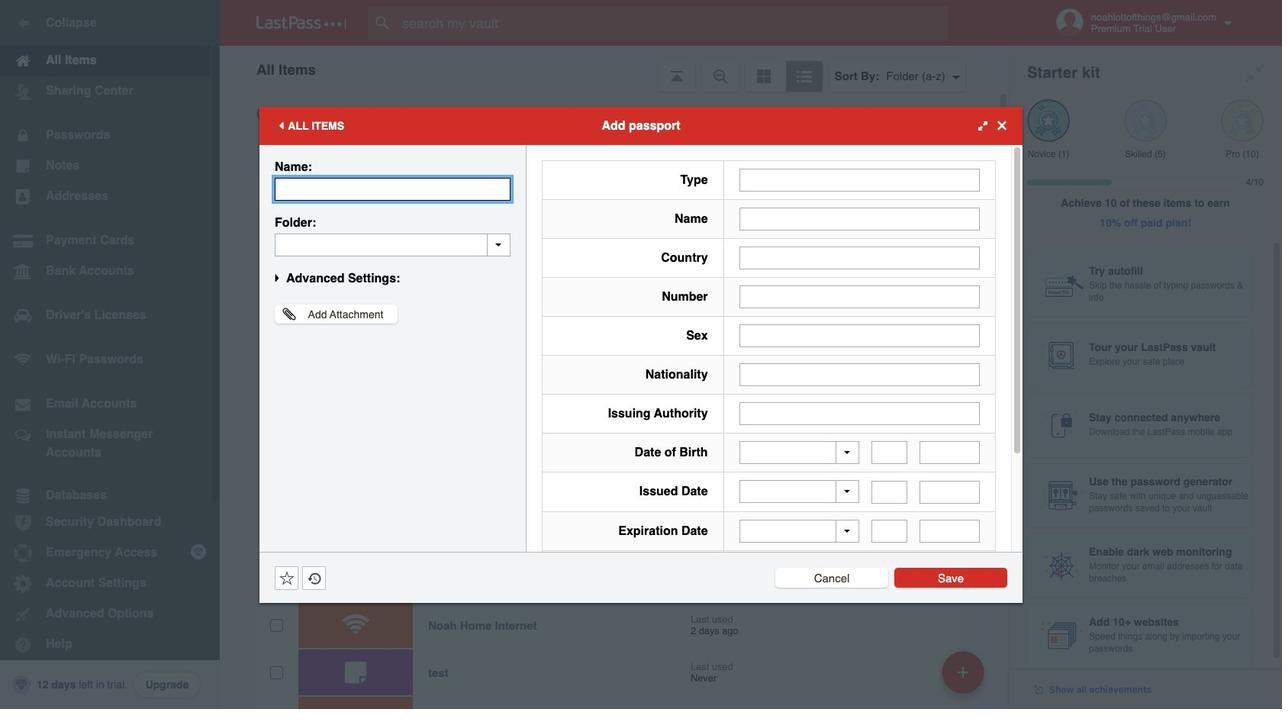 Task type: describe. For each thing, give the bounding box(es) containing it.
lastpass image
[[257, 16, 347, 30]]



Task type: vqa. For each thing, say whether or not it's contained in the screenshot.
Alert in the top of the page
no



Task type: locate. For each thing, give the bounding box(es) containing it.
main navigation navigation
[[0, 0, 220, 709]]

search my vault text field
[[368, 6, 978, 40]]

new item image
[[958, 667, 969, 678]]

None text field
[[740, 168, 980, 191], [275, 233, 511, 256], [740, 246, 980, 269], [740, 285, 980, 308], [740, 363, 980, 386], [740, 402, 980, 425], [872, 441, 908, 464], [920, 441, 980, 464], [740, 168, 980, 191], [275, 233, 511, 256], [740, 246, 980, 269], [740, 285, 980, 308], [740, 363, 980, 386], [740, 402, 980, 425], [872, 441, 908, 464], [920, 441, 980, 464]]

new item navigation
[[937, 647, 994, 709]]

None text field
[[275, 178, 511, 200], [740, 207, 980, 230], [740, 324, 980, 347], [872, 481, 908, 504], [920, 481, 980, 504], [872, 520, 908, 543], [920, 520, 980, 543], [275, 178, 511, 200], [740, 207, 980, 230], [740, 324, 980, 347], [872, 481, 908, 504], [920, 481, 980, 504], [872, 520, 908, 543], [920, 520, 980, 543]]

dialog
[[260, 107, 1023, 662]]

Search search field
[[368, 6, 978, 40]]

vault options navigation
[[220, 46, 1009, 92]]



